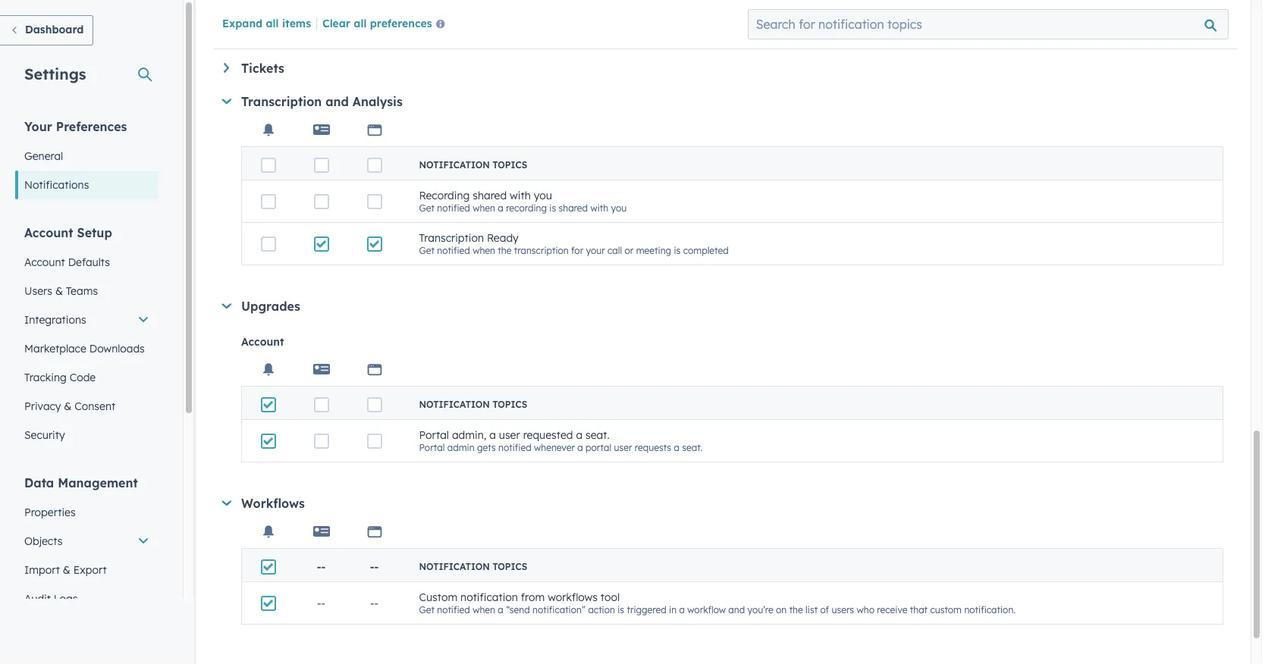 Task type: vqa. For each thing, say whether or not it's contained in the screenshot.
edit on the top of page
no



Task type: locate. For each thing, give the bounding box(es) containing it.
data management element
[[15, 475, 159, 614]]

properties
[[24, 506, 76, 520]]

2 notification topics from the top
[[419, 399, 528, 411]]

in
[[669, 605, 677, 616]]

notified left ready
[[437, 245, 470, 257]]

notification for workflows
[[419, 562, 490, 573]]

clear all preferences button
[[323, 16, 451, 34]]

with up your
[[591, 203, 609, 214]]

marketplace downloads
[[24, 342, 145, 356]]

& right privacy
[[64, 400, 72, 414]]

0 vertical spatial when
[[473, 203, 496, 214]]

1 vertical spatial notification topics
[[419, 399, 528, 411]]

when left transcription
[[473, 245, 496, 257]]

or
[[625, 245, 634, 257]]

account setup
[[24, 225, 112, 241]]

1 vertical spatial is
[[674, 245, 681, 257]]

you
[[534, 189, 552, 203], [611, 203, 627, 214]]

audit
[[24, 593, 51, 606]]

0 vertical spatial the
[[498, 245, 512, 257]]

1 notification topics from the top
[[419, 159, 528, 171]]

3 topics from the top
[[493, 562, 528, 573]]

user right gets
[[499, 429, 520, 442]]

2 vertical spatial when
[[473, 605, 496, 616]]

1 notification from the top
[[419, 159, 490, 171]]

tracking code link
[[15, 364, 159, 392]]

& for teams
[[55, 285, 63, 298]]

workflows
[[548, 591, 598, 605]]

3 when from the top
[[473, 605, 496, 616]]

topics up requested
[[493, 399, 528, 411]]

1 vertical spatial and
[[729, 605, 745, 616]]

notification topics up notification
[[419, 562, 528, 573]]

Search for notification topics search field
[[748, 9, 1230, 39]]

import & export link
[[15, 556, 159, 585]]

2 vertical spatial notification topics
[[419, 562, 528, 573]]

account
[[24, 225, 73, 241], [24, 256, 65, 269], [241, 335, 284, 349]]

action
[[588, 605, 615, 616]]

0 horizontal spatial transcription
[[241, 94, 322, 109]]

the left transcription
[[498, 245, 512, 257]]

privacy & consent
[[24, 400, 115, 414]]

0 vertical spatial &
[[55, 285, 63, 298]]

0 vertical spatial account
[[24, 225, 73, 241]]

0 horizontal spatial the
[[498, 245, 512, 257]]

you up transcription
[[534, 189, 552, 203]]

notified inside the 'portal admin, a user requested a seat. portal admin gets notified whenever a portal user requests a seat.'
[[499, 442, 532, 454]]

security link
[[15, 421, 159, 450]]

custom
[[931, 605, 962, 616]]

requests
[[635, 442, 672, 454]]

1 vertical spatial get
[[419, 245, 435, 257]]

notification topics up admin,
[[419, 399, 528, 411]]

get inside recording shared with you get notified when a recording is shared with you
[[419, 203, 435, 214]]

account up users
[[24, 256, 65, 269]]

workflows
[[241, 496, 305, 512]]

2 get from the top
[[419, 245, 435, 257]]

0 vertical spatial notification topics
[[419, 159, 528, 171]]

1 all from the left
[[266, 17, 279, 30]]

notified left recording
[[437, 203, 470, 214]]

caret image
[[224, 63, 229, 73], [222, 99, 232, 104], [222, 501, 232, 506]]

transcription down the tickets
[[241, 94, 322, 109]]

who
[[857, 605, 875, 616]]

2 vertical spatial caret image
[[222, 501, 232, 506]]

1 horizontal spatial is
[[618, 605, 625, 616]]

shared up ready
[[473, 189, 507, 203]]

shared up transcription ready get notified when the transcription for your call or meeting is completed on the top of the page
[[559, 203, 588, 214]]

3 notification from the top
[[419, 562, 490, 573]]

notification topics
[[419, 159, 528, 171], [419, 399, 528, 411], [419, 562, 528, 573]]

0 vertical spatial is
[[550, 203, 556, 214]]

portal left admin
[[419, 442, 445, 454]]

notification topics up recording
[[419, 159, 528, 171]]

1 vertical spatial notification
[[419, 399, 490, 411]]

1 when from the top
[[473, 203, 496, 214]]

is right action
[[618, 605, 625, 616]]

triggered
[[627, 605, 667, 616]]

get inside custom notification from workflows tool get notified when a "send notification" action is triggered in a workflow and you're on the list of users who receive that custom notification.
[[419, 605, 435, 616]]

seat. right whenever
[[586, 429, 610, 442]]

the
[[498, 245, 512, 257], [790, 605, 804, 616]]

users & teams link
[[15, 277, 159, 306]]

topics for workflows
[[493, 562, 528, 573]]

admin,
[[452, 429, 487, 442]]

3 get from the top
[[419, 605, 435, 616]]

with up ready
[[510, 189, 531, 203]]

0 vertical spatial notification
[[419, 159, 490, 171]]

0 horizontal spatial with
[[510, 189, 531, 203]]

1 horizontal spatial transcription
[[419, 231, 484, 245]]

topics up recording shared with you get notified when a recording is shared with you
[[493, 159, 528, 171]]

and left you're
[[729, 605, 745, 616]]

and inside custom notification from workflows tool get notified when a "send notification" action is triggered in a workflow and you're on the list of users who receive that custom notification.
[[729, 605, 745, 616]]

& for export
[[63, 564, 70, 578]]

notified right gets
[[499, 442, 532, 454]]

notification up recording
[[419, 159, 490, 171]]

account for account defaults
[[24, 256, 65, 269]]

is for custom notification from workflows tool
[[618, 605, 625, 616]]

0 vertical spatial get
[[419, 203, 435, 214]]

topics up notification
[[493, 562, 528, 573]]

export
[[73, 564, 107, 578]]

0 vertical spatial topics
[[493, 159, 528, 171]]

account down the upgrades
[[241, 335, 284, 349]]

caret image inside the tickets dropdown button
[[224, 63, 229, 73]]

expand
[[222, 17, 263, 30]]

1 vertical spatial the
[[790, 605, 804, 616]]

expand all items button
[[222, 17, 311, 30]]

notification topics for transcription and analysis
[[419, 159, 528, 171]]

your preferences element
[[15, 118, 159, 200]]

the inside custom notification from workflows tool get notified when a "send notification" action is triggered in a workflow and you're on the list of users who receive that custom notification.
[[790, 605, 804, 616]]

1 get from the top
[[419, 203, 435, 214]]

caret image inside workflows dropdown button
[[222, 501, 232, 506]]

all for clear
[[354, 17, 367, 30]]

3 notification topics from the top
[[419, 562, 528, 573]]

when up ready
[[473, 203, 496, 214]]

tickets button
[[224, 61, 1224, 76]]

1 horizontal spatial all
[[354, 17, 367, 30]]

& inside data management element
[[63, 564, 70, 578]]

and left analysis on the left top
[[326, 94, 349, 109]]

defaults
[[68, 256, 110, 269]]

is right recording
[[550, 203, 556, 214]]

admin
[[448, 442, 475, 454]]

1 vertical spatial account
[[24, 256, 65, 269]]

1 horizontal spatial the
[[790, 605, 804, 616]]

1 vertical spatial topics
[[493, 399, 528, 411]]

is inside recording shared with you get notified when a recording is shared with you
[[550, 203, 556, 214]]

portal left admin,
[[419, 429, 449, 442]]

1 horizontal spatial you
[[611, 203, 627, 214]]

workflow
[[688, 605, 726, 616]]

caret image for transcription and analysis
[[222, 99, 232, 104]]

0 horizontal spatial seat.
[[586, 429, 610, 442]]

objects button
[[15, 527, 159, 556]]

tool
[[601, 591, 620, 605]]

notified
[[437, 203, 470, 214], [437, 245, 470, 257], [499, 442, 532, 454], [437, 605, 470, 616]]

preferences
[[370, 17, 432, 30]]

call
[[608, 245, 623, 257]]

notified inside recording shared with you get notified when a recording is shared with you
[[437, 203, 470, 214]]

user right portal
[[614, 442, 633, 454]]

the right on
[[790, 605, 804, 616]]

1 vertical spatial caret image
[[222, 99, 232, 104]]

notification up custom
[[419, 562, 490, 573]]

1 vertical spatial when
[[473, 245, 496, 257]]

with
[[510, 189, 531, 203], [591, 203, 609, 214]]

notification up admin,
[[419, 399, 490, 411]]

2 vertical spatial notification
[[419, 562, 490, 573]]

2 all from the left
[[354, 17, 367, 30]]

all right the clear
[[354, 17, 367, 30]]

tickets
[[241, 61, 285, 76]]

all inside button
[[354, 17, 367, 30]]

when left "send
[[473, 605, 496, 616]]

1 horizontal spatial shared
[[559, 203, 588, 214]]

account up account defaults
[[24, 225, 73, 241]]

notifications link
[[15, 171, 159, 200]]

account for account setup
[[24, 225, 73, 241]]

is right meeting
[[674, 245, 681, 257]]

1 topics from the top
[[493, 159, 528, 171]]

all left items on the left top
[[266, 17, 279, 30]]

on
[[776, 605, 787, 616]]

0 horizontal spatial is
[[550, 203, 556, 214]]

2 topics from the top
[[493, 399, 528, 411]]

get
[[419, 203, 435, 214], [419, 245, 435, 257], [419, 605, 435, 616]]

workflows button
[[221, 496, 1224, 512]]

a
[[498, 203, 504, 214], [490, 429, 496, 442], [576, 429, 583, 442], [578, 442, 583, 454], [674, 442, 680, 454], [498, 605, 504, 616], [680, 605, 685, 616]]

account defaults link
[[15, 248, 159, 277]]

shared
[[473, 189, 507, 203], [559, 203, 588, 214]]

notification
[[461, 591, 518, 605]]

user
[[499, 429, 520, 442], [614, 442, 633, 454]]

2 vertical spatial topics
[[493, 562, 528, 573]]

expand all items
[[222, 17, 311, 30]]

2 vertical spatial is
[[618, 605, 625, 616]]

your
[[24, 119, 52, 134]]

is inside transcription ready get notified when the transcription for your call or meeting is completed
[[674, 245, 681, 257]]

seat. right requests
[[682, 442, 703, 454]]

and
[[326, 94, 349, 109], [729, 605, 745, 616]]

1 vertical spatial &
[[64, 400, 72, 414]]

gets
[[477, 442, 496, 454]]

transcription inside transcription ready get notified when the transcription for your call or meeting is completed
[[419, 231, 484, 245]]

0 vertical spatial caret image
[[224, 63, 229, 73]]

of
[[821, 605, 830, 616]]

0 vertical spatial and
[[326, 94, 349, 109]]

analysis
[[353, 94, 403, 109]]

& right users
[[55, 285, 63, 298]]

items
[[282, 17, 311, 30]]

1 vertical spatial transcription
[[419, 231, 484, 245]]

transcription down recording
[[419, 231, 484, 245]]

import & export
[[24, 564, 107, 578]]

transcription
[[241, 94, 322, 109], [419, 231, 484, 245]]

you up call
[[611, 203, 627, 214]]

upgrades button
[[221, 299, 1224, 314]]

2 horizontal spatial is
[[674, 245, 681, 257]]

& for consent
[[64, 400, 72, 414]]

& left export
[[63, 564, 70, 578]]

from
[[521, 591, 545, 605]]

teams
[[66, 285, 98, 298]]

2 vertical spatial account
[[241, 335, 284, 349]]

notification
[[419, 159, 490, 171], [419, 399, 490, 411], [419, 562, 490, 573]]

is
[[550, 203, 556, 214], [674, 245, 681, 257], [618, 605, 625, 616]]

caret image inside transcription and analysis dropdown button
[[222, 99, 232, 104]]

0 horizontal spatial all
[[266, 17, 279, 30]]

transcription for transcription ready get notified when the transcription for your call or meeting is completed
[[419, 231, 484, 245]]

account defaults
[[24, 256, 110, 269]]

2 vertical spatial &
[[63, 564, 70, 578]]

is inside custom notification from workflows tool get notified when a "send notification" action is triggered in a workflow and you're on the list of users who receive that custom notification.
[[618, 605, 625, 616]]

2 vertical spatial get
[[419, 605, 435, 616]]

1 horizontal spatial and
[[729, 605, 745, 616]]

notified left "send
[[437, 605, 470, 616]]

2 when from the top
[[473, 245, 496, 257]]

0 vertical spatial transcription
[[241, 94, 322, 109]]



Task type: describe. For each thing, give the bounding box(es) containing it.
dashboard
[[25, 23, 84, 36]]

0 horizontal spatial user
[[499, 429, 520, 442]]

integrations
[[24, 313, 86, 327]]

dashboard link
[[0, 15, 94, 46]]

a inside recording shared with you get notified when a recording is shared with you
[[498, 203, 504, 214]]

notification topics for workflows
[[419, 562, 528, 573]]

meeting
[[637, 245, 672, 257]]

settings
[[24, 65, 86, 83]]

ready
[[487, 231, 519, 245]]

your
[[586, 245, 605, 257]]

recording shared with you get notified when a recording is shared with you
[[419, 189, 627, 214]]

marketplace downloads link
[[15, 335, 159, 364]]

caret image for tickets
[[224, 63, 229, 73]]

privacy & consent link
[[15, 392, 159, 421]]

your preferences
[[24, 119, 127, 134]]

2 notification from the top
[[419, 399, 490, 411]]

recording
[[506, 203, 547, 214]]

custom
[[419, 591, 458, 605]]

topics for transcription and analysis
[[493, 159, 528, 171]]

list
[[806, 605, 818, 616]]

is for transcription ready
[[674, 245, 681, 257]]

logs
[[54, 593, 78, 606]]

account setup element
[[15, 225, 159, 450]]

users
[[832, 605, 855, 616]]

setup
[[77, 225, 112, 241]]

clear
[[323, 17, 351, 30]]

marketplace
[[24, 342, 86, 356]]

completed
[[684, 245, 729, 257]]

preferences
[[56, 119, 127, 134]]

caret image
[[222, 304, 232, 309]]

the inside transcription ready get notified when the transcription for your call or meeting is completed
[[498, 245, 512, 257]]

0 horizontal spatial you
[[534, 189, 552, 203]]

upgrades
[[241, 299, 300, 314]]

notifications
[[24, 178, 89, 192]]

general link
[[15, 142, 159, 171]]

notification"
[[533, 605, 586, 616]]

transcription
[[514, 245, 569, 257]]

portal
[[586, 442, 612, 454]]

clear all preferences
[[323, 17, 432, 30]]

you're
[[748, 605, 774, 616]]

objects
[[24, 535, 63, 549]]

when inside transcription ready get notified when the transcription for your call or meeting is completed
[[473, 245, 496, 257]]

transcription ready get notified when the transcription for your call or meeting is completed
[[419, 231, 729, 257]]

1 horizontal spatial user
[[614, 442, 633, 454]]

0 horizontal spatial shared
[[473, 189, 507, 203]]

recording
[[419, 189, 470, 203]]

consent
[[75, 400, 115, 414]]

data management
[[24, 476, 138, 491]]

portal admin, a user requested a seat. portal admin gets notified whenever a portal user requests a seat.
[[419, 429, 703, 454]]

transcription for transcription and analysis
[[241, 94, 322, 109]]

users
[[24, 285, 52, 298]]

2 portal from the top
[[419, 442, 445, 454]]

properties link
[[15, 499, 159, 527]]

management
[[58, 476, 138, 491]]

privacy
[[24, 400, 61, 414]]

1 portal from the top
[[419, 429, 449, 442]]

notified inside transcription ready get notified when the transcription for your call or meeting is completed
[[437, 245, 470, 257]]

0 horizontal spatial and
[[326, 94, 349, 109]]

1 horizontal spatial seat.
[[682, 442, 703, 454]]

tracking code
[[24, 371, 96, 385]]

requested
[[523, 429, 573, 442]]

when inside custom notification from workflows tool get notified when a "send notification" action is triggered in a workflow and you're on the list of users who receive that custom notification.
[[473, 605, 496, 616]]

notified inside custom notification from workflows tool get notified when a "send notification" action is triggered in a workflow and you're on the list of users who receive that custom notification.
[[437, 605, 470, 616]]

notification.
[[965, 605, 1016, 616]]

custom notification from workflows tool get notified when a "send notification" action is triggered in a workflow and you're on the list of users who receive that custom notification.
[[419, 591, 1016, 616]]

whenever
[[534, 442, 575, 454]]

data
[[24, 476, 54, 491]]

users & teams
[[24, 285, 98, 298]]

tracking
[[24, 371, 67, 385]]

security
[[24, 429, 65, 442]]

get inside transcription ready get notified when the transcription for your call or meeting is completed
[[419, 245, 435, 257]]

notification for transcription and analysis
[[419, 159, 490, 171]]

transcription and analysis button
[[221, 94, 1224, 109]]

downloads
[[89, 342, 145, 356]]

receive
[[878, 605, 908, 616]]

1 horizontal spatial with
[[591, 203, 609, 214]]

general
[[24, 150, 63, 163]]

audit logs link
[[15, 585, 159, 614]]

for
[[572, 245, 584, 257]]

audit logs
[[24, 593, 78, 606]]

transcription and analysis
[[241, 94, 403, 109]]

caret image for workflows
[[222, 501, 232, 506]]

import
[[24, 564, 60, 578]]

all for expand
[[266, 17, 279, 30]]

when inside recording shared with you get notified when a recording is shared with you
[[473, 203, 496, 214]]

"send
[[506, 605, 530, 616]]

code
[[70, 371, 96, 385]]

that
[[911, 605, 928, 616]]



